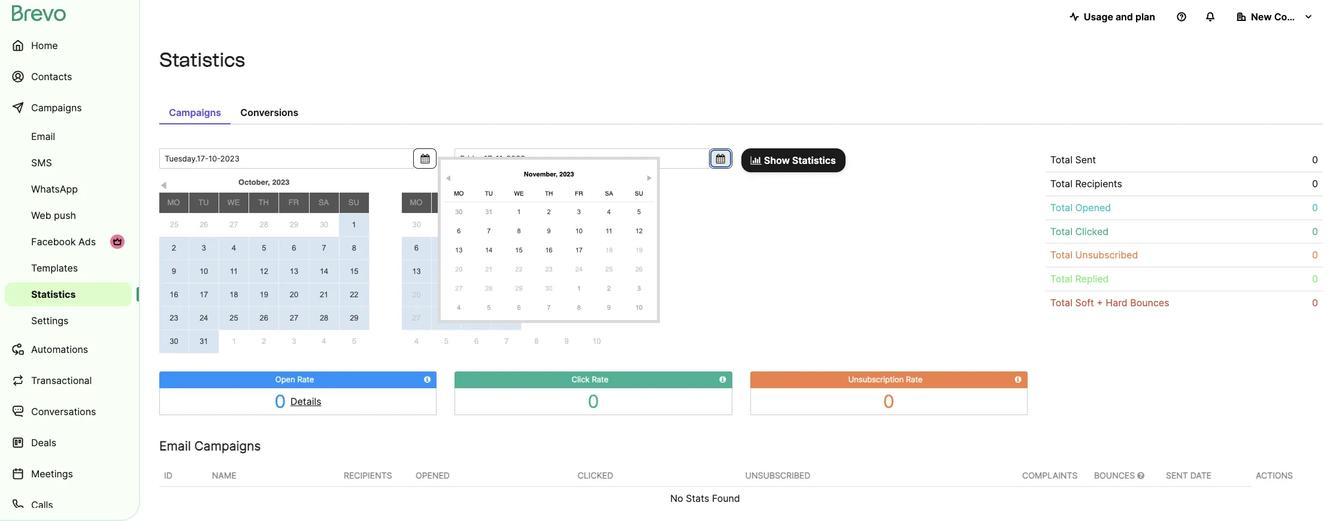Task type: vqa. For each thing, say whether or not it's contained in the screenshot.


Task type: describe. For each thing, give the bounding box(es) containing it.
conversions
[[240, 107, 298, 119]]

deals
[[31, 437, 56, 449]]

whatsapp link
[[5, 177, 132, 201]]

1 horizontal spatial november,
[[524, 171, 558, 178]]

2 vertical spatial 25 link
[[219, 307, 249, 330]]

0 vertical spatial 16 link
[[536, 242, 562, 259]]

1 vertical spatial 22
[[350, 290, 358, 299]]

october,
[[238, 178, 270, 187]]

october, 2023 link
[[189, 175, 339, 190]]

calls link
[[5, 491, 132, 520]]

0 horizontal spatial 16 link
[[159, 284, 189, 307]]

1 horizontal spatial th
[[501, 198, 511, 207]]

plan
[[1135, 11, 1155, 23]]

0 horizontal spatial statistics
[[31, 289, 76, 301]]

transactional link
[[5, 366, 132, 395]]

0 vertical spatial 18 link
[[596, 242, 622, 259]]

we for 27
[[227, 198, 240, 207]]

1 horizontal spatial 22 link
[[506, 261, 532, 278]]

12 for top 12 link
[[635, 228, 643, 235]]

total for total recipients
[[1050, 178, 1072, 190]]

new company
[[1251, 11, 1318, 23]]

ads
[[78, 236, 96, 248]]

0 horizontal spatial 11 link
[[219, 260, 249, 283]]

12 for the leftmost 12 link
[[260, 267, 268, 276]]

meetings
[[31, 468, 73, 480]]

0 details
[[275, 391, 321, 412]]

templates link
[[5, 256, 132, 280]]

20 for 20 link to the left
[[290, 290, 298, 299]]

19 for the bottommost the '19' link
[[260, 290, 268, 299]]

new company button
[[1227, 5, 1323, 29]]

17 for bottommost 17 link
[[199, 290, 208, 299]]

0 vertical spatial 17 link
[[566, 242, 592, 259]]

15 for bottommost 15 link
[[350, 267, 358, 276]]

new
[[1251, 11, 1272, 23]]

0 vertical spatial 11 link
[[596, 223, 622, 240]]

home link
[[5, 31, 132, 60]]

0 horizontal spatial 12 link
[[249, 260, 279, 283]]

0 vertical spatial 23 link
[[536, 261, 562, 278]]

24 for the top 24 "link"
[[575, 266, 583, 273]]

0 horizontal spatial clicked
[[578, 471, 613, 481]]

1 horizontal spatial we
[[470, 198, 482, 207]]

1 vertical spatial 17 link
[[189, 284, 219, 307]]

20 for the rightmost 20 link
[[455, 266, 463, 273]]

14 for left 14 "link"
[[320, 267, 328, 276]]

0 vertical spatial 24 link
[[566, 261, 592, 278]]

2023 for the middle 20 link
[[519, 178, 536, 187]]

0 horizontal spatial recipients
[[344, 471, 392, 481]]

1 horizontal spatial 14 link
[[476, 242, 501, 259]]

1 horizontal spatial fr
[[531, 198, 541, 207]]

▶ link
[[645, 171, 654, 182]]

contacts
[[31, 71, 72, 83]]

1 horizontal spatial 26 link
[[249, 307, 279, 330]]

web push link
[[5, 204, 132, 228]]

0 horizontal spatial 14 link
[[309, 260, 339, 283]]

0 vertical spatial 23
[[545, 266, 553, 273]]

1 vertical spatial 19 link
[[249, 284, 279, 307]]

1 vertical spatial 22 link
[[339, 284, 369, 307]]

13 for the rightmost 20 link
[[455, 247, 463, 254]]

push
[[54, 210, 76, 222]]

◀ for 30
[[445, 175, 451, 182]]

25 for 25 link to the bottom
[[230, 314, 238, 323]]

november, 2023 link for the middle 20 link
[[431, 175, 582, 190]]

transactional
[[31, 375, 92, 387]]

total sent
[[1050, 154, 1096, 166]]

1 horizontal spatial su
[[591, 198, 602, 207]]

details
[[291, 396, 321, 408]]

hard
[[1106, 297, 1128, 309]]

24 for bottommost 24 "link"
[[199, 314, 208, 323]]

0 horizontal spatial november,
[[477, 178, 517, 187]]

1 horizontal spatial campaigns link
[[159, 101, 231, 125]]

13 for the middle 20 link
[[412, 267, 421, 276]]

0 horizontal spatial campaigns link
[[5, 93, 132, 122]]

id
[[164, 471, 172, 481]]

sent
[[1166, 471, 1188, 481]]

left___rvooi image
[[113, 237, 122, 247]]

total recipients
[[1050, 178, 1122, 190]]

email for email
[[31, 131, 55, 143]]

1 horizontal spatial 16
[[545, 247, 553, 254]]

email link
[[5, 125, 132, 149]]

facebook ads
[[31, 236, 96, 248]]

26 for the left 26 link
[[199, 221, 208, 230]]

2023 for the rightmost 20 link
[[559, 171, 574, 178]]

info circle image for unsubscription rate
[[1015, 376, 1021, 384]]

14 for right 14 "link"
[[485, 247, 493, 254]]

rate for unsubscription rate
[[906, 375, 923, 384]]

conversations
[[31, 406, 96, 418]]

th for 28
[[258, 198, 269, 207]]

and
[[1116, 11, 1133, 23]]

0 vertical spatial bounces
[[1130, 297, 1169, 309]]

usage and plan
[[1084, 11, 1155, 23]]

1 vertical spatial 15 link
[[339, 260, 369, 283]]

1 vertical spatial 23 link
[[159, 307, 189, 330]]

11 for the leftmost 11 link
[[230, 267, 238, 276]]

0 vertical spatial recipients
[[1075, 178, 1122, 190]]

0 horizontal spatial 16
[[170, 290, 178, 299]]

1 horizontal spatial statistics
[[159, 49, 245, 71]]

0 vertical spatial clicked
[[1075, 225, 1109, 237]]

total unsubscribed
[[1050, 249, 1138, 261]]

1 vertical spatial bounces
[[1094, 471, 1137, 481]]

0 vertical spatial 21 link
[[476, 261, 501, 278]]

stats
[[686, 493, 709, 505]]

0 vertical spatial 12 link
[[626, 223, 652, 240]]

18 for bottommost the 18 link
[[230, 290, 238, 299]]

13 link for the middle 20 link
[[402, 260, 431, 283]]

home
[[31, 40, 58, 52]]

web
[[31, 210, 51, 222]]

1 vertical spatial 18 link
[[219, 284, 249, 307]]

1 horizontal spatial unsubscribed
[[1075, 249, 1138, 261]]

rate for open rate
[[297, 375, 314, 384]]

0 for total clicked
[[1312, 225, 1318, 237]]

th for 2
[[545, 190, 553, 197]]

total replied
[[1050, 273, 1109, 285]]

0 vertical spatial 15 link
[[506, 242, 532, 259]]

open
[[275, 375, 295, 384]]

2 horizontal spatial 25 link
[[596, 261, 622, 278]]

show
[[764, 155, 790, 166]]

1 vertical spatial 26 link
[[626, 261, 652, 278]]

sa for 4
[[605, 190, 613, 197]]

2 horizontal spatial 20 link
[[446, 261, 471, 278]]

show statistics
[[762, 155, 836, 166]]

soft
[[1075, 297, 1094, 309]]

total opened
[[1050, 202, 1111, 214]]

email campaigns
[[159, 439, 261, 454]]

0 horizontal spatial 26 link
[[189, 214, 219, 237]]

sms
[[31, 157, 52, 169]]

total for total replied
[[1050, 273, 1072, 285]]

calls
[[31, 499, 53, 511]]

0 for total unsubscribed
[[1312, 249, 1318, 261]]

total for total soft + hard bounces
[[1050, 297, 1072, 309]]

1 horizontal spatial tu
[[441, 198, 451, 207]]

0 horizontal spatial 13
[[290, 267, 298, 276]]

email for email campaigns
[[159, 439, 191, 454]]

conversions link
[[231, 101, 308, 125]]

0 horizontal spatial 21
[[320, 290, 328, 299]]

facebook ads link
[[5, 230, 132, 254]]

1 horizontal spatial mo
[[410, 198, 422, 207]]

2023 inside the october, 2023 link
[[272, 178, 289, 187]]

25 for the rightmost 25 link
[[605, 266, 613, 273]]

0 vertical spatial 25 link
[[159, 214, 189, 237]]

unsubscription
[[848, 375, 904, 384]]

click rate
[[572, 375, 608, 384]]

15 for top 15 link
[[515, 247, 523, 254]]

tu for 31
[[485, 190, 493, 197]]

◀ link for 25
[[159, 179, 168, 190]]

actions
[[1256, 471, 1293, 481]]

1 horizontal spatial 22
[[515, 266, 523, 273]]

0 vertical spatial 31 link
[[476, 204, 501, 220]]

whatsapp
[[31, 183, 78, 195]]

sa for 30
[[319, 198, 329, 207]]

open rate
[[275, 375, 314, 384]]

click
[[572, 375, 590, 384]]

templates
[[31, 262, 78, 274]]

1 vertical spatial opened
[[416, 471, 450, 481]]

show statistics button
[[741, 149, 845, 172]]

usage and plan button
[[1060, 5, 1165, 29]]

statistics inside button
[[792, 155, 836, 166]]

31 for the left 31 "link"
[[199, 337, 208, 346]]

25 for the top 25 link
[[170, 221, 178, 230]]

total soft + hard bounces
[[1050, 297, 1169, 309]]

0 vertical spatial opened
[[1075, 202, 1111, 214]]

web push
[[31, 210, 76, 222]]

usage
[[1084, 11, 1113, 23]]

20 for the middle 20 link
[[412, 290, 421, 299]]

To text field
[[455, 149, 709, 169]]

0 horizontal spatial 23
[[170, 314, 178, 323]]

name
[[212, 471, 236, 481]]



Task type: locate. For each thing, give the bounding box(es) containing it.
0 for total sent
[[1312, 154, 1318, 166]]

0 horizontal spatial 24
[[199, 314, 208, 323]]

2 rate from the left
[[592, 375, 608, 384]]

19
[[635, 247, 643, 254], [260, 290, 268, 299]]

tu for 26
[[198, 198, 209, 207]]

october, 2023
[[238, 178, 289, 187]]

mo for 31
[[454, 190, 464, 197]]

1 horizontal spatial 14
[[485, 247, 493, 254]]

calendar image
[[716, 154, 725, 163]]

1 link
[[506, 204, 532, 220], [339, 214, 369, 237], [566, 280, 592, 297], [522, 307, 552, 330], [219, 331, 249, 353]]

total up total clicked
[[1050, 202, 1072, 214]]

1 vertical spatial 15
[[350, 267, 358, 276]]

sent date
[[1166, 471, 1211, 481]]

28 link
[[249, 214, 279, 237], [476, 280, 501, 297], [309, 307, 339, 330], [432, 307, 461, 330]]

complaints
[[1022, 471, 1078, 481]]

8 link
[[506, 223, 532, 240], [339, 237, 369, 260], [566, 299, 592, 316], [522, 330, 552, 353]]

8
[[517, 228, 521, 235], [352, 244, 356, 253], [577, 304, 581, 311], [534, 337, 539, 346]]

1 vertical spatial 12
[[260, 267, 268, 276]]

sent
[[1075, 154, 1096, 166]]

10
[[575, 228, 583, 235], [199, 267, 208, 276], [635, 304, 643, 311], [592, 337, 601, 346]]

4 total from the top
[[1050, 225, 1072, 237]]

0 horizontal spatial fr
[[289, 198, 299, 207]]

12
[[635, 228, 643, 235], [260, 267, 268, 276]]

no
[[670, 493, 683, 505]]

30 link
[[446, 204, 471, 220], [309, 214, 339, 237], [402, 214, 431, 237], [536, 280, 562, 297], [492, 307, 521, 330], [159, 331, 189, 353]]

21
[[485, 266, 493, 273], [320, 290, 328, 299]]

contacts link
[[5, 62, 132, 91]]

0 vertical spatial 19 link
[[626, 242, 652, 259]]

clicked
[[1075, 225, 1109, 237], [578, 471, 613, 481]]

total down total clicked
[[1050, 249, 1072, 261]]

email up the id
[[159, 439, 191, 454]]

11 for top 11 link
[[606, 228, 612, 235]]

settings
[[31, 315, 69, 327]]

13
[[455, 247, 463, 254], [290, 267, 298, 276], [412, 267, 421, 276]]

23 link
[[536, 261, 562, 278], [159, 307, 189, 330]]

meetings link
[[5, 460, 132, 489]]

2 horizontal spatial 13
[[455, 247, 463, 254]]

replied
[[1075, 273, 1109, 285]]

0 horizontal spatial 20 link
[[279, 284, 309, 307]]

su
[[635, 190, 643, 197], [348, 198, 359, 207], [591, 198, 602, 207]]

info circle image
[[424, 376, 431, 384], [1015, 376, 1021, 384]]

◀ for 25
[[160, 181, 168, 190]]

su for 5
[[635, 190, 643, 197]]

+
[[1097, 297, 1103, 309]]

▶ for the rightmost 20 link
[[647, 175, 652, 182]]

0 vertical spatial 25
[[170, 221, 178, 230]]

0 vertical spatial email
[[31, 131, 55, 143]]

2 vertical spatial 25
[[230, 314, 238, 323]]

1 vertical spatial 25 link
[[596, 261, 622, 278]]

26 for the middle 26 link
[[635, 266, 643, 273]]

total for total opened
[[1050, 202, 1072, 214]]

0 vertical spatial 31
[[485, 208, 493, 216]]

0 vertical spatial 14
[[485, 247, 493, 254]]

3 link
[[566, 204, 592, 220], [189, 237, 219, 260], [626, 280, 652, 297], [582, 307, 612, 330], [279, 331, 309, 353]]

1 horizontal spatial 18 link
[[596, 242, 622, 259]]

23
[[545, 266, 553, 273], [170, 314, 178, 323]]

0 for total replied
[[1312, 273, 1318, 285]]

0 vertical spatial 19
[[635, 247, 643, 254]]

31 for the topmost 31 "link"
[[485, 208, 493, 216]]

3 rate from the left
[[906, 375, 923, 384]]

1 vertical spatial 18
[[230, 290, 238, 299]]

company
[[1274, 11, 1318, 23]]

0 horizontal spatial 2023
[[272, 178, 289, 187]]

settings link
[[5, 309, 132, 333]]

rate right 'click'
[[592, 375, 608, 384]]

1
[[517, 208, 521, 216], [352, 220, 356, 229], [577, 285, 581, 292], [535, 314, 539, 323], [232, 337, 236, 346]]

6 total from the top
[[1050, 273, 1072, 285]]

1 horizontal spatial 13
[[412, 267, 421, 276]]

1 horizontal spatial 20 link
[[402, 284, 431, 307]]

0 horizontal spatial 31 link
[[189, 331, 219, 353]]

total left sent
[[1050, 154, 1072, 166]]

0 horizontal spatial ◀ link
[[159, 179, 168, 190]]

13 link for the rightmost 20 link
[[446, 242, 471, 259]]

0 horizontal spatial rate
[[297, 375, 314, 384]]

1 horizontal spatial 13 link
[[402, 260, 431, 283]]

0 vertical spatial 16
[[545, 247, 553, 254]]

0 horizontal spatial 12
[[260, 267, 268, 276]]

1 horizontal spatial 31 link
[[476, 204, 501, 220]]

4
[[607, 208, 611, 216], [232, 244, 236, 253], [457, 304, 461, 311], [414, 337, 419, 346], [322, 337, 326, 346]]

0 horizontal spatial th
[[258, 198, 269, 207]]

0 vertical spatial statistics
[[159, 49, 245, 71]]

11
[[606, 228, 612, 235], [230, 267, 238, 276]]

total for total unsubscribed
[[1050, 249, 1072, 261]]

2 horizontal spatial fr
[[575, 190, 583, 197]]

total for total sent
[[1050, 154, 1072, 166]]

1 horizontal spatial 12
[[635, 228, 643, 235]]

24
[[575, 266, 583, 273], [199, 314, 208, 323]]

november,
[[524, 171, 558, 178], [477, 178, 517, 187]]

email
[[31, 131, 55, 143], [159, 439, 191, 454]]

0 vertical spatial 11
[[606, 228, 612, 235]]

14
[[485, 247, 493, 254], [320, 267, 328, 276]]

we for 1
[[514, 190, 524, 197]]

1 vertical spatial clicked
[[578, 471, 613, 481]]

2 vertical spatial 26
[[260, 314, 268, 323]]

0 horizontal spatial 19
[[260, 290, 268, 299]]

0 for total recipients
[[1312, 178, 1318, 190]]

1 horizontal spatial 24
[[575, 266, 583, 273]]

fr for 29
[[289, 198, 299, 207]]

0 horizontal spatial 31
[[199, 337, 208, 346]]

1 horizontal spatial sa
[[561, 198, 571, 207]]

1 horizontal spatial 19
[[635, 247, 643, 254]]

0 horizontal spatial 21 link
[[309, 284, 339, 307]]

date
[[1190, 471, 1211, 481]]

th
[[545, 190, 553, 197], [258, 198, 269, 207], [501, 198, 511, 207]]

1 horizontal spatial rate
[[592, 375, 608, 384]]

email inside 'email' link
[[31, 131, 55, 143]]

16
[[545, 247, 553, 254], [170, 290, 178, 299]]

7 link
[[476, 223, 501, 240], [309, 237, 339, 260], [536, 299, 562, 316], [491, 331, 522, 353]]

22
[[515, 266, 523, 273], [350, 290, 358, 299]]

0 horizontal spatial tu
[[198, 198, 209, 207]]

1 info circle image from the left
[[424, 376, 431, 384]]

0 horizontal spatial 22
[[350, 290, 358, 299]]

26 for middle 26 link
[[260, 314, 268, 323]]

rate right unsubscription at the bottom right of the page
[[906, 375, 923, 384]]

total left replied
[[1050, 273, 1072, 285]]

0 horizontal spatial 26
[[199, 221, 208, 230]]

21 link
[[476, 261, 501, 278], [309, 284, 339, 307]]

2 horizontal spatial statistics
[[792, 155, 836, 166]]

0 for total opened
[[1312, 202, 1318, 214]]

0 vertical spatial 21
[[485, 266, 493, 273]]

total down total sent
[[1050, 178, 1072, 190]]

18 for the 18 link to the top
[[605, 247, 613, 254]]

total left soft
[[1050, 297, 1072, 309]]

total for total clicked
[[1050, 225, 1072, 237]]

18 link
[[596, 242, 622, 259], [219, 284, 249, 307]]

total clicked
[[1050, 225, 1109, 237]]

1 vertical spatial 24
[[199, 314, 208, 323]]

mo
[[454, 190, 464, 197], [167, 198, 180, 207], [410, 198, 422, 207]]

1 horizontal spatial 11 link
[[596, 223, 622, 240]]

0 vertical spatial 15
[[515, 247, 523, 254]]

19 for topmost the '19' link
[[635, 247, 643, 254]]

facebook
[[31, 236, 76, 248]]

1 horizontal spatial 23 link
[[536, 261, 562, 278]]

6
[[457, 228, 461, 235], [292, 244, 296, 253], [414, 244, 419, 253], [517, 304, 521, 311], [474, 337, 479, 346]]

1 vertical spatial 11 link
[[219, 260, 249, 283]]

1 rate from the left
[[297, 375, 314, 384]]

campaigns link
[[5, 93, 132, 122], [159, 101, 231, 125]]

0 horizontal spatial 18 link
[[219, 284, 249, 307]]

▶
[[647, 175, 652, 182], [604, 181, 611, 190]]

3 total from the top
[[1050, 202, 1072, 214]]

conversations link
[[5, 398, 132, 426]]

5 total from the top
[[1050, 249, 1072, 261]]

rate for click rate
[[592, 375, 608, 384]]

calendar image
[[421, 154, 430, 163]]

november, 2023 link for the rightmost 20 link
[[474, 168, 624, 182]]

1 horizontal spatial ◀
[[445, 175, 451, 182]]

1 horizontal spatial 16 link
[[536, 242, 562, 259]]

fr for 3
[[575, 190, 583, 197]]

From text field
[[159, 149, 414, 169]]

7 total from the top
[[1050, 297, 1072, 309]]

◀ link for 30
[[444, 171, 453, 182]]

7
[[487, 228, 491, 235], [322, 244, 326, 253], [547, 304, 551, 311], [504, 337, 509, 346]]

campaigns
[[31, 102, 82, 114], [169, 107, 221, 119], [194, 439, 261, 454]]

1 vertical spatial unsubscribed
[[745, 471, 810, 481]]

0 vertical spatial unsubscribed
[[1075, 249, 1138, 261]]

2 horizontal spatial tu
[[485, 190, 493, 197]]

6 link
[[446, 223, 471, 240], [279, 237, 309, 260], [402, 237, 431, 260], [506, 299, 532, 316], [461, 331, 491, 353]]

26 link
[[189, 214, 219, 237], [626, 261, 652, 278], [249, 307, 279, 330]]

0 for total soft + hard bounces
[[1312, 297, 1318, 309]]

3
[[577, 208, 581, 216], [202, 244, 206, 253], [637, 285, 641, 292], [594, 314, 599, 323], [292, 337, 296, 346]]

1 horizontal spatial 18
[[605, 247, 613, 254]]

25
[[170, 221, 178, 230], [605, 266, 613, 273], [230, 314, 238, 323]]

automations
[[31, 344, 88, 356]]

mo for 26
[[167, 198, 180, 207]]

0 horizontal spatial 15
[[350, 267, 358, 276]]

9 link
[[536, 223, 562, 240], [159, 260, 189, 283], [596, 299, 622, 316], [552, 330, 582, 353]]

1 horizontal spatial 23
[[545, 266, 553, 273]]

0 horizontal spatial 19 link
[[249, 284, 279, 307]]

sms link
[[5, 151, 132, 175]]

rate right open
[[297, 375, 314, 384]]

1 horizontal spatial 31
[[485, 208, 493, 216]]

0 vertical spatial 12
[[635, 228, 643, 235]]

19 link
[[626, 242, 652, 259], [249, 284, 279, 307]]

1 vertical spatial statistics
[[792, 155, 836, 166]]

17 for the topmost 17 link
[[575, 247, 583, 254]]

20
[[455, 266, 463, 273], [290, 290, 298, 299], [412, 290, 421, 299]]

0 horizontal spatial ▶
[[604, 181, 611, 190]]

0 horizontal spatial unsubscribed
[[745, 471, 810, 481]]

2 info circle image from the left
[[1015, 376, 1021, 384]]

0 horizontal spatial 20
[[290, 290, 298, 299]]

1 vertical spatial 17
[[199, 290, 208, 299]]

1 vertical spatial 26
[[635, 266, 643, 273]]

1 horizontal spatial 21
[[485, 266, 493, 273]]

bar chart image
[[751, 156, 762, 165]]

1 horizontal spatial 17 link
[[566, 242, 592, 259]]

2 horizontal spatial 26
[[635, 266, 643, 273]]

1 horizontal spatial clicked
[[1075, 225, 1109, 237]]

31
[[485, 208, 493, 216], [199, 337, 208, 346]]

found
[[712, 493, 740, 505]]

1 vertical spatial 21 link
[[309, 284, 339, 307]]

total down total opened
[[1050, 225, 1072, 237]]

email up sms
[[31, 131, 55, 143]]

1 horizontal spatial opened
[[1075, 202, 1111, 214]]

0
[[1312, 154, 1318, 166], [1312, 178, 1318, 190], [1312, 202, 1318, 214], [1312, 225, 1318, 237], [1312, 249, 1318, 261], [1312, 273, 1318, 285], [1312, 297, 1318, 309], [275, 391, 286, 412], [588, 391, 599, 412], [883, 391, 894, 412]]

◀ link
[[444, 171, 453, 182], [159, 179, 168, 190]]

30
[[455, 208, 463, 216], [320, 221, 328, 230], [412, 221, 421, 230], [545, 285, 553, 292], [502, 314, 511, 323], [170, 337, 178, 346]]

statistics link
[[5, 283, 132, 307]]

no stats found
[[670, 493, 740, 505]]

1 vertical spatial 24 link
[[189, 307, 219, 330]]

0 horizontal spatial 13 link
[[279, 260, 309, 283]]

1 horizontal spatial 25
[[230, 314, 238, 323]]

1 vertical spatial 16 link
[[159, 284, 189, 307]]

27
[[230, 221, 238, 230], [455, 285, 463, 292], [290, 314, 298, 323], [412, 314, 421, 323]]

info circle image for open rate
[[424, 376, 431, 384]]

▶ for the middle 20 link
[[604, 181, 611, 190]]

automations link
[[5, 335, 132, 364]]

deals link
[[5, 429, 132, 458]]

1 total from the top
[[1050, 154, 1072, 166]]

4 link
[[596, 204, 622, 220], [219, 237, 249, 260], [446, 299, 471, 316], [402, 331, 431, 353], [309, 331, 339, 353]]

we
[[514, 190, 524, 197], [227, 198, 240, 207], [470, 198, 482, 207]]

november, 2023 link
[[474, 168, 624, 182], [431, 175, 582, 190]]

sa
[[605, 190, 613, 197], [319, 198, 329, 207], [561, 198, 571, 207]]

◀
[[445, 175, 451, 182], [160, 181, 168, 190]]

info circle image
[[719, 376, 726, 384]]

su for 1
[[348, 198, 359, 207]]

2 total from the top
[[1050, 178, 1072, 190]]

0 vertical spatial 26 link
[[189, 214, 219, 237]]

0 horizontal spatial ◀
[[160, 181, 168, 190]]

unsubscription rate
[[848, 375, 923, 384]]

0 vertical spatial 18
[[605, 247, 613, 254]]



